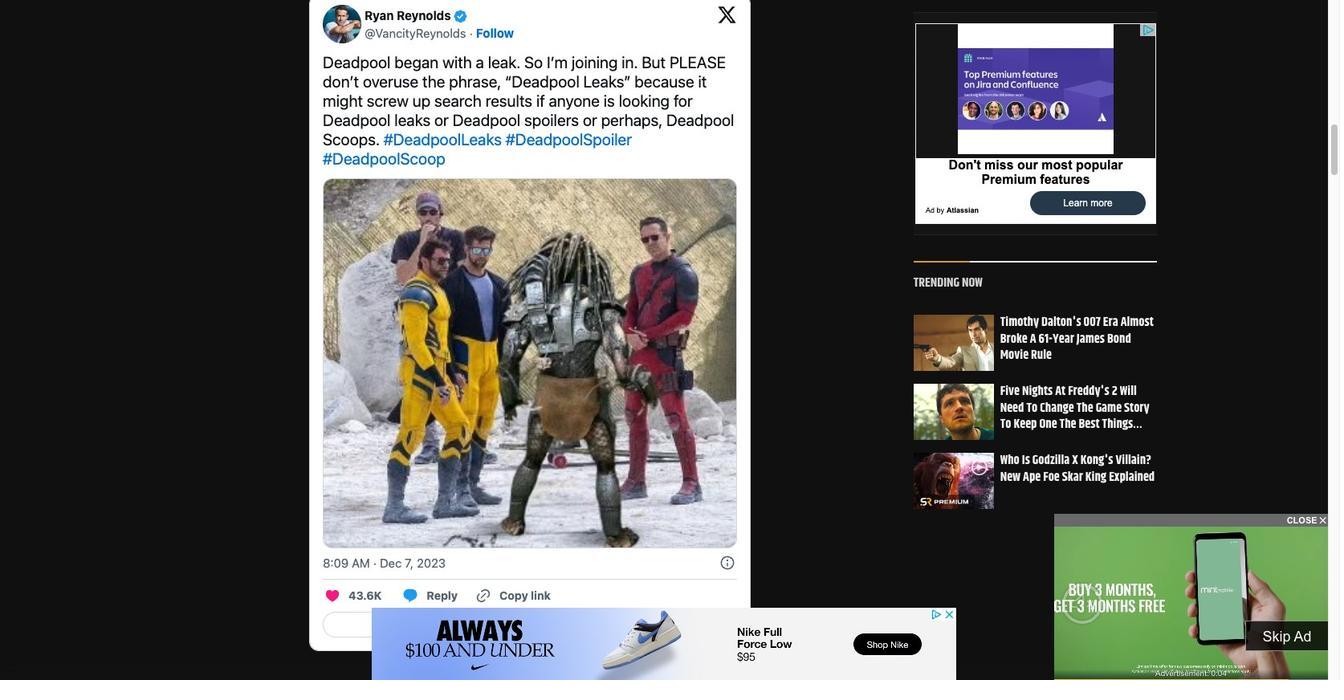 Task type: describe. For each thing, give the bounding box(es) containing it.
freddy's
[[1068, 381, 1110, 401]]

broke
[[1000, 329, 1028, 349]]

bond
[[1107, 329, 1131, 349]]

trending now
[[914, 273, 983, 293]]

1 vertical spatial advertisement region
[[372, 608, 957, 680]]

61-
[[1039, 329, 1053, 349]]

will
[[1120, 381, 1137, 401]]

era
[[1103, 312, 1119, 332]]

movie
[[1000, 345, 1029, 365]]

a
[[1030, 329, 1037, 349]]

need
[[1000, 398, 1024, 418]]

ad
[[1294, 629, 1312, 645]]

timothy dalton - james bond 1 image
[[914, 314, 994, 371]]

keep
[[1014, 414, 1037, 434]]

five nights at freddy's 2 will need to change the game story to keep one the best things about the $287m box office hit
[[1000, 381, 1150, 451]]

king
[[1086, 467, 1107, 487]]

skip
[[1263, 629, 1291, 645]]

rule
[[1031, 345, 1052, 365]]

the right one
[[1060, 414, 1077, 434]]

change
[[1040, 398, 1074, 418]]

best
[[1079, 414, 1100, 434]]

close ✕ button
[[1055, 514, 1328, 527]]

the left "game"
[[1077, 398, 1094, 418]]

video player region
[[1055, 527, 1328, 680]]

game
[[1096, 398, 1122, 418]]

advertisement: 0:04
[[1156, 669, 1227, 678]]

close ✕
[[1287, 516, 1327, 525]]

dalton's
[[1042, 312, 1082, 332]]

$287m
[[1050, 431, 1081, 451]]

explained
[[1109, 467, 1155, 487]]

1 horizontal spatial to
[[1027, 398, 1038, 418]]

mike schmidt looking distressed in five nights at freddys movie 1 image
[[914, 383, 994, 440]]

is
[[1022, 450, 1030, 470]]



Task type: locate. For each thing, give the bounding box(es) containing it.
things
[[1102, 414, 1133, 434]]

nights
[[1022, 381, 1053, 401]]

skar
[[1062, 467, 1083, 487]]

five nights at freddy's 2 will need to change the game story to keep one the best things about the $287m box office hit link
[[1000, 381, 1150, 451]]

hit
[[1132, 431, 1146, 451]]

foe
[[1043, 467, 1060, 487]]

✕
[[1320, 516, 1327, 525]]

who is godzilla x kong's villain? new ape foe skar king explained link
[[1000, 450, 1155, 487]]

ape
[[1023, 467, 1041, 487]]

who is godzilla x kong's villain? new ape foe skar king explained
[[1000, 450, 1155, 487]]

villain?
[[1116, 450, 1152, 470]]

the right is
[[1031, 431, 1048, 451]]

to right need
[[1027, 398, 1038, 418]]

0:04
[[1212, 669, 1227, 678]]

now
[[962, 273, 983, 293]]

new
[[1000, 467, 1021, 487]]

screenrant logo image
[[920, 497, 968, 505]]

advertisement:
[[1156, 669, 1209, 678]]

0 vertical spatial advertisement region
[[915, 23, 1156, 224]]

007
[[1084, 312, 1101, 332]]

godzilla
[[1033, 450, 1070, 470]]

2
[[1112, 381, 1118, 401]]

0 horizontal spatial to
[[1000, 414, 1012, 434]]

about
[[1000, 431, 1029, 451]]

who
[[1000, 450, 1020, 470]]

james
[[1077, 329, 1105, 349]]

at
[[1056, 381, 1066, 401]]

timothy dalton's 007 era almost broke a 61-year james bond movie rule link
[[1000, 312, 1154, 365]]

year
[[1053, 329, 1075, 349]]

five
[[1000, 381, 1020, 401]]

almost
[[1121, 312, 1154, 332]]

x
[[1072, 450, 1078, 470]]

kong's
[[1081, 450, 1114, 470]]

to left keep
[[1000, 414, 1012, 434]]

skar-king-and-godzilla-in-godzilla-x-kong-the-new-empire 1 image
[[914, 452, 994, 509]]

timothy
[[1000, 312, 1039, 332]]

office
[[1103, 431, 1130, 451]]

one
[[1040, 414, 1057, 434]]

trending
[[914, 273, 960, 293]]

story
[[1124, 398, 1150, 418]]

advertisement region
[[915, 23, 1156, 224], [372, 608, 957, 680]]

timothy dalton's 007 era almost broke a 61-year james bond movie rule
[[1000, 312, 1154, 365]]

skip ad
[[1263, 629, 1312, 645]]

to
[[1027, 398, 1038, 418], [1000, 414, 1012, 434]]

the
[[1077, 398, 1094, 418], [1060, 414, 1077, 434], [1031, 431, 1048, 451]]

close
[[1287, 516, 1318, 525]]

box
[[1083, 431, 1101, 451]]



Task type: vqa. For each thing, say whether or not it's contained in the screenshot.
RULE
yes



